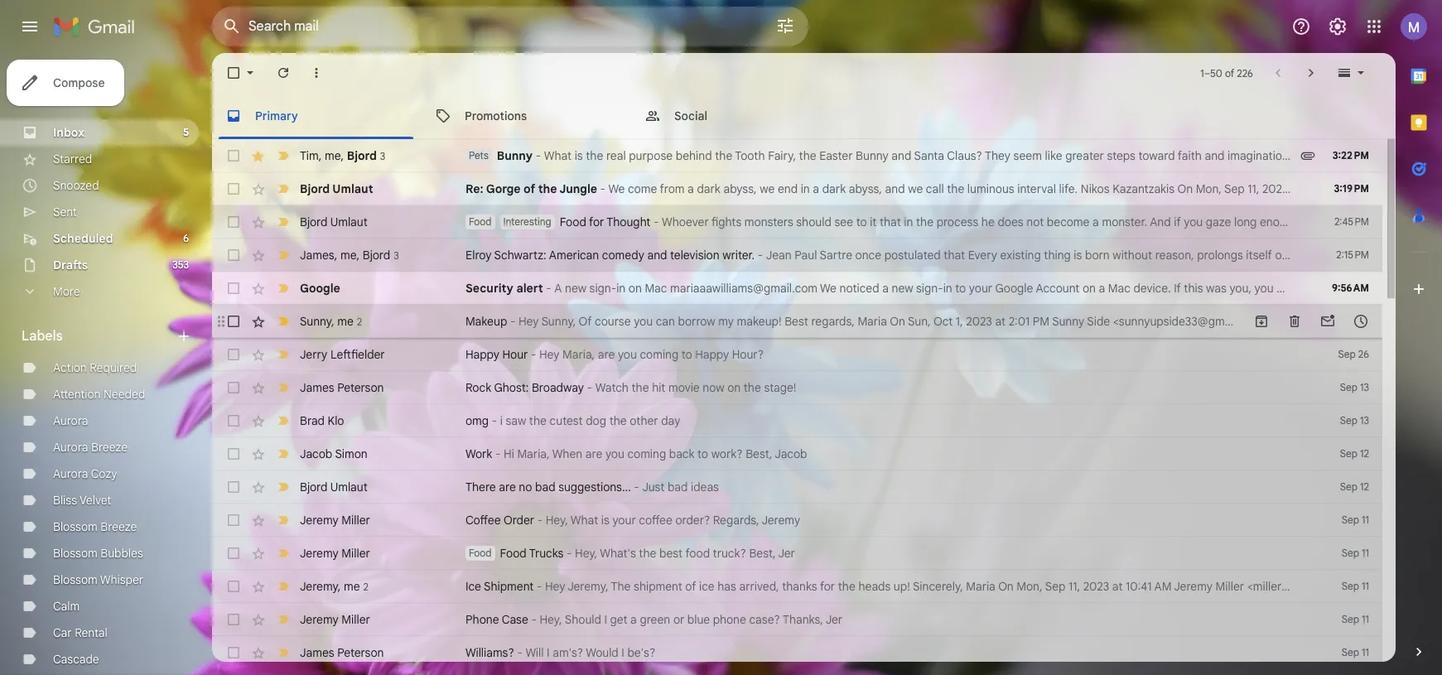 Task type: locate. For each thing, give the bounding box(es) containing it.
1 horizontal spatial sign-
[[917, 281, 944, 296]]

a right the with
[[1349, 148, 1356, 163]]

- right jungle
[[601, 182, 606, 196]]

1 vertical spatial maria,
[[563, 347, 595, 362]]

1 mac from the left
[[645, 281, 668, 296]]

0 vertical spatial aurora
[[53, 414, 88, 428]]

8 important according to google magic. switch from the top
[[275, 479, 292, 496]]

12 row from the top
[[212, 504, 1383, 537]]

1 horizontal spatial not
[[1429, 281, 1443, 296]]

jeremy miller for coffee order
[[300, 513, 370, 528]]

3 important according to google magic. switch from the top
[[275, 313, 292, 330]]

2 aurora from the top
[[53, 440, 88, 455]]

bunny right easter
[[856, 148, 889, 163]]

3 aurora from the top
[[53, 467, 88, 482]]

1 vertical spatial 12
[[1361, 481, 1370, 493]]

mac left device.
[[1109, 281, 1131, 296]]

thanks,
[[783, 612, 824, 627]]

google up 2:01
[[996, 281, 1034, 296]]

3 inside james , me , bjord 3
[[394, 249, 399, 261]]

me for jeremy
[[344, 579, 360, 594]]

1 vertical spatial for
[[821, 579, 836, 594]]

sep 12 for there are no bad suggestions... - just bad ideas
[[1341, 481, 1370, 493]]

tab list inside main content
[[212, 93, 1397, 139]]

9 important according to google magic. switch from the top
[[275, 512, 292, 529]]

2 blossom from the top
[[53, 546, 98, 561]]

sign- up course
[[590, 281, 617, 296]]

bjord umlaut for re: gorge of the jungle
[[300, 182, 373, 196]]

blossom down bliss velvet
[[53, 520, 98, 535]]

1 horizontal spatial on
[[999, 579, 1014, 594]]

3 blossom from the top
[[53, 573, 98, 588]]

important according to google magic. switch for coffee order
[[275, 512, 292, 529]]

1 horizontal spatial 2023
[[1084, 579, 1110, 594]]

me for james
[[341, 247, 357, 262]]

brad klo
[[300, 414, 344, 428]]

am
[[1336, 182, 1354, 196], [1155, 579, 1172, 594]]

reason,
[[1156, 248, 1195, 263]]

television
[[671, 248, 720, 263]]

2 inside jeremy , me 2
[[363, 581, 369, 593]]

maria, down the of
[[563, 347, 595, 362]]

4 11 from the top
[[1363, 613, 1370, 626]]

hour
[[503, 347, 528, 362]]

1 bjord umlaut from the top
[[300, 182, 373, 196]]

hey, left what's at bottom
[[575, 546, 598, 561]]

come
[[628, 182, 657, 196]]

0 horizontal spatial we
[[760, 182, 775, 196]]

6 row from the top
[[212, 305, 1443, 338]]

hey, for should
[[540, 612, 562, 627]]

on
[[1178, 182, 1194, 196], [890, 314, 906, 329], [999, 579, 1014, 594]]

0 horizontal spatial 2
[[357, 315, 362, 328]]

3 row from the top
[[212, 206, 1443, 239]]

1 vertical spatial blossom
[[53, 546, 98, 561]]

3 bjord umlaut from the top
[[300, 480, 368, 495]]

2:45 pm
[[1335, 215, 1370, 228]]

best, right truck? on the bottom of the page
[[750, 546, 776, 561]]

gmail image
[[53, 10, 143, 43]]

1 horizontal spatial if
[[1419, 281, 1426, 296]]

thing
[[1045, 248, 1071, 263]]

maria right sincerely,
[[967, 579, 996, 594]]

compose button
[[7, 60, 125, 106]]

- left just
[[634, 480, 640, 495]]

oct left 1,
[[934, 314, 953, 329]]

1 vertical spatial at
[[996, 314, 1006, 329]]

sep 12 for work - hi maria, when are you coming back to work? best, jacob
[[1341, 448, 1370, 460]]

2 if from the left
[[1419, 281, 1426, 296]]

bjord for sep 12
[[300, 480, 328, 495]]

2 horizontal spatial is
[[1074, 248, 1083, 263]]

not
[[1027, 215, 1044, 230], [1429, 281, 1443, 296]]

important according to google magic. switch
[[275, 214, 292, 230], [275, 280, 292, 297], [275, 313, 292, 330], [275, 346, 292, 363], [275, 380, 292, 396], [275, 413, 292, 429], [275, 446, 292, 462], [275, 479, 292, 496], [275, 512, 292, 529], [275, 545, 292, 562]]

None checkbox
[[225, 65, 242, 81], [225, 148, 242, 164], [225, 214, 242, 230], [225, 280, 242, 297], [225, 313, 242, 330], [225, 380, 242, 396], [225, 413, 242, 429], [225, 545, 242, 562], [225, 645, 242, 661], [225, 65, 242, 81], [225, 148, 242, 164], [225, 214, 242, 230], [225, 280, 242, 297], [225, 313, 242, 330], [225, 380, 242, 396], [225, 413, 242, 429], [225, 545, 242, 562], [225, 645, 242, 661]]

9 row from the top
[[212, 404, 1383, 438]]

bjord umlaut down jacob simon
[[300, 480, 368, 495]]

bjord for 3:19 pm
[[300, 182, 330, 196]]

1 horizontal spatial 2
[[363, 581, 369, 593]]

bunny up the 'gorge'
[[497, 148, 533, 163]]

blossom whisper
[[53, 573, 143, 588]]

0 horizontal spatial sign-
[[590, 281, 617, 296]]

we
[[760, 182, 775, 196], [908, 182, 923, 196]]

what up jungle
[[544, 148, 572, 163]]

None checkbox
[[225, 181, 242, 197], [225, 247, 242, 264], [225, 346, 242, 363], [225, 446, 242, 462], [225, 479, 242, 496], [225, 512, 242, 529], [225, 579, 242, 595], [225, 612, 242, 628], [225, 181, 242, 197], [225, 247, 242, 264], [225, 346, 242, 363], [225, 446, 242, 462], [225, 479, 242, 496], [225, 512, 242, 529], [225, 579, 242, 595], [225, 612, 242, 628]]

or
[[674, 612, 685, 627]]

1 vertical spatial best,
[[750, 546, 776, 561]]

0 horizontal spatial at
[[996, 314, 1006, 329]]

mariaaawilliams@gmail.com
[[670, 281, 818, 296]]

important according to google magic. switch for there are no bad suggestions...
[[275, 479, 292, 496]]

1 left 50
[[1201, 67, 1205, 79]]

1 vertical spatial jer
[[826, 612, 843, 627]]

arrived,
[[740, 579, 780, 594]]

coffee
[[466, 513, 501, 528]]

- left jean at the right top of page
[[758, 248, 764, 263]]

1 vertical spatial peterson
[[338, 380, 384, 395]]

11 for ice shipment - hey jeremy, the shipment of ice has arrived, thanks for the heads up! sincerely, maria on mon, sep 11, 2023 at 10:41 am jeremy miller <millerjeremy500@gmail.com> wrote:
[[1363, 580, 1370, 593]]

- left a
[[546, 281, 552, 296]]

food inside food food trucks - hey, what's the best food truck? best, jer
[[469, 547, 492, 559]]

blossom breeze link
[[53, 520, 137, 535]]

james down payoff.
[[1356, 182, 1390, 196]]

1 horizontal spatial we
[[908, 182, 923, 196]]

we left call
[[908, 182, 923, 196]]

miller
[[342, 513, 370, 528], [342, 546, 370, 561], [1216, 579, 1245, 594], [342, 612, 370, 627]]

2 12 from the top
[[1361, 481, 1370, 493]]

you down dog at the left
[[606, 447, 625, 462]]

to left it
[[857, 215, 867, 230]]

0 vertical spatial that
[[880, 215, 902, 230]]

and
[[892, 148, 912, 163], [1205, 148, 1225, 163], [886, 182, 906, 196], [648, 248, 668, 263], [1368, 248, 1388, 263]]

,
[[319, 148, 322, 163], [341, 148, 344, 163], [335, 247, 338, 262], [357, 247, 360, 262], [332, 314, 335, 329], [338, 579, 341, 594]]

2 vertical spatial hey,
[[540, 612, 562, 627]]

13
[[1361, 381, 1370, 394], [1361, 414, 1370, 427]]

breeze
[[91, 440, 128, 455], [101, 520, 137, 535]]

umlaut down tim , me , bjord 3
[[333, 182, 373, 196]]

1 vertical spatial not
[[1429, 281, 1443, 296]]

on down comedy
[[629, 281, 642, 296]]

5 sep 11 from the top
[[1343, 646, 1370, 659]]

important mainly because you often read messages with this label. switch
[[275, 148, 292, 164], [275, 247, 292, 264]]

0 vertical spatial are
[[598, 347, 615, 362]]

in up postulated on the top
[[904, 215, 914, 230]]

jungle
[[560, 182, 598, 196]]

important according to google magic. switch for rock ghost: broadway
[[275, 380, 292, 396]]

is down "suggestions..." at the bottom of the page
[[602, 513, 610, 528]]

are left "no"
[[499, 480, 516, 495]]

umlaut up james , me , bjord 3
[[330, 215, 368, 230]]

aurora up bliss on the left bottom
[[53, 467, 88, 482]]

important mainly because it was sent directly to you. switch
[[275, 181, 292, 197]]

your left coffee on the bottom of the page
[[613, 513, 636, 528]]

order
[[504, 513, 535, 528]]

sunny
[[300, 314, 332, 329], [1053, 314, 1085, 329]]

0 vertical spatial at
[[1292, 182, 1303, 196]]

1 horizontal spatial oct
[[1347, 315, 1364, 327]]

aurora for aurora cozy
[[53, 467, 88, 482]]

james peterson for williams?
[[300, 646, 384, 661]]

2 bad from the left
[[668, 480, 688, 495]]

11 for williams? - will i am's? would i be's?
[[1363, 646, 1370, 659]]

1 horizontal spatial on
[[728, 380, 741, 395]]

bubbles
[[101, 546, 143, 561]]

that left every
[[944, 248, 966, 263]]

comedy
[[602, 248, 645, 263]]

sunny up jerry
[[300, 314, 332, 329]]

important mainly because you often read messages with this label. switch left 'tim' in the top of the page
[[275, 148, 292, 164]]

hey, up "trucks"
[[546, 513, 568, 528]]

blossom for blossom breeze
[[53, 520, 98, 535]]

2
[[357, 315, 362, 328], [363, 581, 369, 593]]

1 horizontal spatial bunny
[[856, 148, 889, 163]]

1 row from the top
[[212, 139, 1443, 172]]

5 important according to google magic. switch from the top
[[275, 380, 292, 396]]

abyss, up it
[[849, 182, 883, 196]]

umlaut down simon
[[330, 480, 368, 495]]

blossom bubbles
[[53, 546, 143, 561]]

1 horizontal spatial sunny
[[1053, 314, 1085, 329]]

starred link
[[53, 152, 92, 167]]

umlaut for there
[[330, 480, 368, 495]]

can
[[1366, 314, 1387, 329]]

important according to google magic. switch for makeup
[[275, 313, 292, 330]]

2 dark from the left
[[823, 182, 846, 196]]

0 vertical spatial blossom
[[53, 520, 98, 535]]

2 horizontal spatial at
[[1292, 182, 1303, 196]]

makeup - hey sunny, of course you can borrow my makeup! best regards, maria on sun, oct 1, 2023 at 2:01 pm sunny side <sunnyupside33@gmail.com> wrote: hey maria, can i borrow yo
[[466, 314, 1443, 329]]

0 horizontal spatial new
[[565, 281, 587, 296]]

1 vertical spatial important mainly because you often read messages with this label. switch
[[275, 247, 292, 264]]

1 james peterson from the top
[[300, 380, 384, 395]]

jacob right work?
[[775, 447, 808, 462]]

2 important according to google magic. switch from the top
[[275, 280, 292, 297]]

1 horizontal spatial for
[[821, 579, 836, 594]]

5 11 from the top
[[1363, 646, 1370, 659]]

2 11 from the top
[[1363, 547, 1370, 559]]

2 vertical spatial peterson
[[338, 646, 384, 661]]

imagination,
[[1228, 148, 1292, 163]]

makeup!
[[737, 314, 782, 329]]

to up 1,
[[956, 281, 967, 296]]

important mainly because you often read messages with this label. switch for james
[[275, 247, 292, 264]]

1 vertical spatial coming
[[628, 447, 667, 462]]

1 horizontal spatial 1
[[1366, 315, 1370, 327]]

2023 left 10:41
[[1084, 579, 1110, 594]]

brad
[[300, 414, 325, 428]]

faith
[[1178, 148, 1202, 163]]

important according to google magic. switch for omg
[[275, 413, 292, 429]]

it
[[870, 215, 877, 230]]

bunny
[[497, 148, 533, 163], [856, 148, 889, 163]]

attention needed
[[53, 387, 145, 402]]

an
[[1326, 215, 1339, 230]]

2 row from the top
[[212, 172, 1443, 206]]

primary tab
[[212, 93, 420, 139]]

maria down noticed
[[858, 314, 888, 329]]

0 horizontal spatial borrow
[[678, 314, 716, 329]]

2 vertical spatial jeremy miller
[[300, 612, 370, 627]]

4 row from the top
[[212, 239, 1443, 272]]

1 vertical spatial james peterson
[[300, 646, 384, 661]]

2 sep 12 from the top
[[1341, 481, 1370, 493]]

blossom for blossom whisper
[[53, 573, 98, 588]]

you
[[1185, 215, 1204, 230], [1255, 281, 1274, 296], [634, 314, 653, 329], [618, 347, 637, 362], [606, 447, 625, 462]]

6 important according to google magic. switch from the top
[[275, 413, 292, 429]]

behind
[[676, 148, 712, 163]]

a right get
[[631, 612, 637, 627]]

you up rock ghost: broadway - watch the hit movie now on the stage!
[[618, 347, 637, 362]]

3 sep 11 from the top
[[1343, 580, 1370, 593]]

on right sincerely,
[[999, 579, 1014, 594]]

50
[[1211, 67, 1223, 79]]

velvet
[[80, 493, 111, 508]]

main content
[[212, 53, 1443, 675]]

1 bad from the left
[[535, 480, 556, 495]]

4 sep 11 from the top
[[1343, 613, 1370, 626]]

4 important according to google magic. switch from the top
[[275, 346, 292, 363]]

1 horizontal spatial is
[[602, 513, 610, 528]]

2 james peterson from the top
[[300, 646, 384, 661]]

1 if from the left
[[1175, 281, 1182, 296]]

2 bjord umlaut from the top
[[300, 215, 368, 230]]

whisper
[[100, 573, 143, 588]]

2 important mainly because you often read messages with this label. switch from the top
[[275, 247, 292, 264]]

you for hey sunny, of course you can borrow my makeup! best regards, maria on sun, oct 1, 2023 at 2:01 pm sunny side <sunnyupside33@gmail.com> wrote: hey maria, can i borrow yo
[[634, 314, 653, 329]]

Search mail text field
[[249, 18, 729, 35]]

work?
[[712, 447, 743, 462]]

0 horizontal spatial 3
[[380, 150, 386, 162]]

0 horizontal spatial oct
[[934, 314, 953, 329]]

0 vertical spatial important mainly because you often read messages with this label. switch
[[275, 148, 292, 164]]

car rental
[[53, 626, 108, 641]]

peterson down jeremy , me 2
[[338, 646, 384, 661]]

rock
[[466, 380, 492, 395]]

2 sep 11 from the top
[[1343, 547, 1370, 559]]

1 vertical spatial on
[[890, 314, 906, 329]]

1 sep 12 from the top
[[1341, 448, 1370, 460]]

row containing google
[[212, 272, 1443, 305]]

1 horizontal spatial maria,
[[563, 347, 595, 362]]

mac up can
[[645, 281, 668, 296]]

yo
[[1436, 314, 1443, 329]]

bjord for 2:45 pm
[[300, 215, 328, 230]]

greater
[[1066, 148, 1105, 163]]

2 vertical spatial aurora
[[53, 467, 88, 482]]

3 inside tim , me , bjord 3
[[380, 150, 386, 162]]

has
[[718, 579, 737, 594]]

1 horizontal spatial am
[[1336, 182, 1354, 196]]

1 50 of 226
[[1201, 67, 1254, 79]]

0 horizontal spatial 2023
[[967, 314, 993, 329]]

hey
[[519, 314, 539, 329], [1307, 314, 1328, 329], [540, 347, 560, 362], [545, 579, 566, 594]]

2 vertical spatial bjord umlaut
[[300, 480, 368, 495]]

sep
[[1225, 182, 1246, 196], [1341, 381, 1358, 394], [1341, 414, 1358, 427], [1341, 448, 1358, 460], [1341, 481, 1358, 493], [1343, 514, 1360, 526], [1343, 547, 1360, 559], [1046, 579, 1066, 594], [1343, 580, 1360, 593], [1343, 613, 1360, 626], [1343, 646, 1360, 659]]

0 horizontal spatial bad
[[535, 480, 556, 495]]

2 vertical spatial on
[[999, 579, 1014, 594]]

on down faith
[[1178, 182, 1194, 196]]

car
[[53, 626, 72, 641]]

at left "10:24"
[[1292, 182, 1303, 196]]

breeze up cozy
[[91, 440, 128, 455]]

settings image
[[1329, 17, 1348, 36]]

1 jeremy miller from the top
[[300, 513, 370, 528]]

1 horizontal spatial mac
[[1109, 281, 1131, 296]]

row containing sunny
[[212, 305, 1443, 338]]

- right hour
[[531, 347, 537, 362]]

1 sep 11 from the top
[[1343, 514, 1370, 526]]

0 vertical spatial is
[[575, 148, 583, 163]]

bjord umlaut up james , me , bjord 3
[[300, 215, 368, 230]]

bjord umlaut down tim , me , bjord 3
[[300, 182, 373, 196]]

don't
[[1277, 281, 1304, 296]]

the right dog at the left
[[610, 414, 627, 428]]

1 sep 13 from the top
[[1341, 381, 1370, 394]]

1 vertical spatial sep 12
[[1341, 481, 1370, 493]]

0 horizontal spatial for
[[589, 215, 604, 230]]

on left sun,
[[890, 314, 906, 329]]

5 row from the top
[[212, 272, 1443, 305]]

0 horizontal spatial mac
[[645, 281, 668, 296]]

1 bunny from the left
[[497, 148, 533, 163]]

2 vertical spatial maria,
[[518, 447, 550, 462]]

1 horizontal spatial dark
[[823, 182, 846, 196]]

important according to google magic. switch for work
[[275, 446, 292, 462]]

1 vertical spatial are
[[586, 447, 603, 462]]

toolbar
[[1246, 346, 1378, 363]]

dark down the behind at the left of page
[[697, 182, 721, 196]]

- right case
[[532, 612, 537, 627]]

1 horizontal spatial that
[[944, 248, 966, 263]]

1 vertical spatial what
[[571, 513, 599, 528]]

0 horizontal spatial on
[[890, 314, 906, 329]]

abyss, down tooth
[[724, 182, 757, 196]]

peterson up 'abyss' on the right top of the page
[[1393, 182, 1440, 196]]

1 vertical spatial aurora
[[53, 440, 88, 455]]

tab list
[[1397, 53, 1443, 616], [212, 93, 1397, 139]]

1 inside row
[[1366, 315, 1370, 327]]

scheduled link
[[53, 231, 113, 246]]

food up american
[[560, 215, 587, 230]]

leftfielder
[[331, 347, 385, 362]]

14 row from the top
[[212, 570, 1443, 603]]

aurora down aurora link
[[53, 440, 88, 455]]

out
[[1276, 248, 1293, 263]]

aurora for aurora breeze
[[53, 440, 88, 455]]

1 vertical spatial 2
[[363, 581, 369, 593]]

1 vertical spatial bjord umlaut
[[300, 215, 368, 230]]

for left thought
[[589, 215, 604, 230]]

2 vertical spatial blossom
[[53, 573, 98, 588]]

1 horizontal spatial bad
[[668, 480, 688, 495]]

re:
[[466, 182, 484, 196]]

<millerjeremy500@gmail.com>
[[1248, 579, 1410, 594]]

1 13 from the top
[[1361, 381, 1370, 394]]

just
[[643, 480, 665, 495]]

row
[[212, 139, 1443, 172], [212, 172, 1443, 206], [212, 206, 1443, 239], [212, 239, 1443, 272], [212, 272, 1443, 305], [212, 305, 1443, 338], [212, 338, 1383, 371], [212, 371, 1383, 404], [212, 404, 1383, 438], [212, 438, 1383, 471], [212, 471, 1383, 504], [212, 504, 1383, 537], [212, 537, 1383, 570], [212, 570, 1443, 603], [212, 603, 1383, 637], [212, 637, 1383, 670]]

0 vertical spatial 1
[[1201, 67, 1205, 79]]

are for when
[[586, 447, 603, 462]]

suggestions...
[[559, 480, 631, 495]]

3 11 from the top
[[1363, 580, 1370, 593]]

3:22 pm
[[1333, 149, 1370, 162]]

coffee order - hey, what is your coffee order? regards, jeremy
[[466, 513, 801, 528]]

my
[[719, 314, 734, 329]]

dark down easter
[[823, 182, 846, 196]]

food down coffee
[[469, 547, 492, 559]]

regards,
[[812, 314, 855, 329]]

3 left elroy
[[394, 249, 399, 261]]

1 vertical spatial breeze
[[101, 520, 137, 535]]

other
[[630, 414, 659, 428]]

peterson for williams? - will i am's? would i be's?
[[338, 646, 384, 661]]

1,
[[956, 314, 964, 329]]

1 important mainly because you often read messages with this label. switch from the top
[[275, 148, 292, 164]]

bad right just
[[668, 480, 688, 495]]

sent link
[[53, 205, 77, 220]]

important mainly because you often read messages with this label. switch left james , me , bjord 3
[[275, 247, 292, 264]]

best
[[785, 314, 809, 329]]

refresh image
[[275, 65, 292, 81]]

, for james
[[335, 247, 338, 262]]

1 horizontal spatial google
[[996, 281, 1034, 296]]

bjord umlaut for there are no bad suggestions...
[[300, 480, 368, 495]]

1 horizontal spatial 3
[[394, 249, 399, 261]]

2 inside sunny , me 2
[[357, 315, 362, 328]]

the left hit
[[632, 380, 649, 395]]

coming for to
[[640, 347, 679, 362]]

1 aurora from the top
[[53, 414, 88, 428]]

a right noticed
[[883, 281, 889, 296]]

if left the this
[[1175, 281, 1182, 296]]

coming for back
[[628, 447, 667, 462]]

7 row from the top
[[212, 338, 1383, 371]]

james peterson for rock ghost: broadway
[[300, 380, 384, 395]]

happy up 'now'
[[696, 347, 729, 362]]

cutest
[[550, 414, 583, 428]]

miller for 15th row from the top of the main content containing primary
[[342, 612, 370, 627]]

abyss, right an
[[1342, 215, 1375, 230]]

am's?
[[553, 646, 584, 661]]

we
[[609, 182, 625, 196], [821, 281, 837, 296]]

1 vertical spatial 11,
[[1069, 579, 1081, 594]]

1 vertical spatial 1
[[1366, 315, 1370, 327]]

oct left the can
[[1347, 315, 1364, 327]]

1 borrow from the left
[[678, 314, 716, 329]]

tab list containing primary
[[212, 93, 1397, 139]]

anything.
[[1367, 281, 1416, 296]]

1 horizontal spatial jacob
[[775, 447, 808, 462]]

- right makeup
[[510, 314, 516, 329]]

drafts link
[[53, 258, 88, 273]]

happy
[[466, 347, 500, 362], [696, 347, 729, 362]]

1 horizontal spatial new
[[892, 281, 914, 296]]

0 horizontal spatial mon,
[[1017, 579, 1043, 594]]

social tab
[[632, 93, 840, 139]]

security
[[466, 281, 514, 296]]

7 important according to google magic. switch from the top
[[275, 446, 292, 462]]

6
[[183, 232, 189, 244]]

0 horizontal spatial if
[[1175, 281, 1182, 296]]

- right order
[[538, 513, 543, 528]]

what down the there are no bad suggestions... - just bad ideas at left
[[571, 513, 599, 528]]

ice
[[466, 579, 481, 594]]

sep 11 for ice shipment - hey jeremy, the shipment of ice has arrived, thanks for the heads up! sincerely, maria on mon, sep 11, 2023 at 10:41 am jeremy miller <millerjeremy500@gmail.com> wrote:
[[1343, 580, 1370, 593]]

sunny right pm
[[1053, 314, 1085, 329]]

1 blossom from the top
[[53, 520, 98, 535]]

10 row from the top
[[212, 438, 1383, 471]]

whoever
[[662, 215, 709, 230]]

1 google from the left
[[300, 281, 340, 296]]

older image
[[1304, 65, 1320, 81]]

2 bunny from the left
[[856, 148, 889, 163]]

3 jeremy miller from the top
[[300, 612, 370, 627]]

coming up hit
[[640, 347, 679, 362]]

drafts
[[53, 258, 88, 273]]

monster.
[[1103, 215, 1148, 230]]

paul
[[795, 248, 818, 263]]

toolbar inside row
[[1246, 346, 1378, 363]]

3 for james
[[394, 249, 399, 261]]

, for jeremy
[[338, 579, 341, 594]]

in down elroy schwartz: american comedy and television writer. - jean paul sartre once postulated that every existing thing is born without reason, prolongs itself out of weakness, and dies by ch
[[944, 281, 953, 296]]

0 vertical spatial we
[[609, 182, 625, 196]]

1 vertical spatial 2023
[[967, 314, 993, 329]]

None search field
[[212, 7, 809, 46]]

1 12 from the top
[[1361, 448, 1370, 460]]

has attachment image
[[1300, 148, 1317, 164]]

2 vertical spatial is
[[602, 513, 610, 528]]

2 mac from the left
[[1109, 281, 1131, 296]]

hey, for what
[[546, 513, 568, 528]]



Task type: describe. For each thing, give the bounding box(es) containing it.
toward
[[1139, 148, 1176, 163]]

ideas
[[691, 480, 719, 495]]

2 new from the left
[[892, 281, 914, 296]]

every
[[969, 248, 998, 263]]

2 borrow from the left
[[1396, 314, 1433, 329]]

hey up the broadway
[[540, 347, 560, 362]]

0 horizontal spatial that
[[880, 215, 902, 230]]

each
[[1295, 148, 1321, 163]]

become
[[1047, 215, 1090, 230]]

1 dark from the left
[[697, 182, 721, 196]]

ch
[[1431, 248, 1443, 263]]

2 for sunny
[[357, 315, 362, 328]]

sep 11 for phone case - hey, should i get a green or blue phone case? thanks, jer
[[1343, 613, 1370, 626]]

1 horizontal spatial at
[[1113, 579, 1123, 594]]

0 vertical spatial jer
[[779, 546, 796, 561]]

call
[[926, 182, 945, 196]]

- down promotions tab
[[536, 148, 541, 163]]

postulated
[[885, 248, 941, 263]]

0 vertical spatial maria
[[858, 314, 888, 329]]

- right shipment
[[537, 579, 542, 594]]

11 row from the top
[[212, 471, 1383, 504]]

2 jeremy miller from the top
[[300, 546, 370, 561]]

breeze for blossom breeze
[[101, 520, 137, 535]]

work
[[466, 447, 493, 462]]

food for food food trucks - hey, what's the best food truck? best, jer
[[469, 547, 492, 559]]

scheduled
[[53, 231, 113, 246]]

and right faith
[[1205, 148, 1225, 163]]

1 horizontal spatial mon,
[[1196, 182, 1222, 196]]

green
[[640, 612, 671, 627]]

the left stage!
[[744, 380, 762, 395]]

0 horizontal spatial maria,
[[518, 447, 550, 462]]

- right "trucks"
[[567, 546, 572, 561]]

omg - i saw the cutest dog the other day
[[466, 414, 681, 428]]

there
[[466, 480, 496, 495]]

the left best
[[639, 546, 657, 561]]

1 horizontal spatial 11,
[[1248, 182, 1260, 196]]

- left will
[[517, 646, 523, 661]]

payoff.
[[1359, 148, 1395, 163]]

important according to google magic. switch for security alert
[[275, 280, 292, 297]]

0 vertical spatial peterson
[[1393, 182, 1440, 196]]

main content containing primary
[[212, 53, 1443, 675]]

toggle split pane mode image
[[1337, 65, 1353, 81]]

elroy
[[466, 248, 492, 263]]

shipment
[[484, 579, 534, 594]]

food left "trucks"
[[500, 546, 527, 561]]

13 row from the top
[[212, 537, 1383, 570]]

row containing jacob simon
[[212, 438, 1383, 471]]

0 vertical spatial your
[[970, 281, 993, 296]]

1 we from the left
[[760, 182, 775, 196]]

2 happy from the left
[[696, 347, 729, 362]]

0 horizontal spatial abyss,
[[724, 182, 757, 196]]

i right the can
[[1390, 314, 1393, 329]]

james up sunny , me 2
[[300, 247, 335, 262]]

be's?
[[628, 646, 656, 661]]

0 horizontal spatial sunny
[[300, 314, 332, 329]]

social
[[675, 108, 708, 123]]

2 google from the left
[[996, 281, 1034, 296]]

happy hour - hey maria, are you coming to happy hour?
[[466, 347, 764, 362]]

omg
[[466, 414, 489, 428]]

cascade
[[53, 652, 99, 667]]

3:19 pm
[[1335, 182, 1370, 195]]

jean
[[767, 248, 792, 263]]

sep 11 for williams? - will i am's? would i be's?
[[1343, 646, 1370, 659]]

bliss velvet link
[[53, 493, 111, 508]]

1 horizontal spatial wrote:
[[1413, 579, 1443, 594]]

2 sep 13 from the top
[[1341, 414, 1370, 427]]

of right "out"
[[1296, 248, 1307, 263]]

hey left sunny,
[[519, 314, 539, 329]]

food for food
[[469, 215, 492, 228]]

you,
[[1230, 281, 1252, 296]]

trucks
[[529, 546, 564, 561]]

james down jeremy , me 2
[[300, 646, 335, 661]]

case?
[[750, 612, 781, 627]]

0 horizontal spatial we
[[609, 182, 625, 196]]

1 11 from the top
[[1363, 514, 1370, 526]]

0 horizontal spatial your
[[613, 513, 636, 528]]

i left get
[[605, 612, 608, 627]]

you for hey maria, are you coming to happy hour?
[[618, 347, 637, 362]]

would
[[586, 646, 619, 661]]

food for food for thought - whoever fights monsters should see to it that in the process he does not become a monster. and if you gaze long enough into an abyss, the abyss wi
[[560, 215, 587, 230]]

does
[[998, 215, 1024, 230]]

elroy schwartz: american comedy and television writer. - jean paul sartre once postulated that every existing thing is born without reason, prolongs itself out of weakness, and dies by ch
[[466, 248, 1443, 263]]

10 important according to google magic. switch from the top
[[275, 545, 292, 562]]

aurora cozy link
[[53, 467, 117, 482]]

0 vertical spatial am
[[1336, 182, 1354, 196]]

to right back at the left bottom of the page
[[698, 447, 709, 462]]

oct 1
[[1347, 315, 1370, 327]]

1 horizontal spatial abyss,
[[849, 182, 883, 196]]

saw
[[506, 414, 527, 428]]

should
[[565, 612, 602, 627]]

the right saw
[[529, 414, 547, 428]]

1 horizontal spatial jer
[[826, 612, 843, 627]]

0 vertical spatial wrote:
[[1272, 314, 1305, 329]]

blossom for blossom bubbles
[[53, 546, 98, 561]]

he
[[982, 215, 995, 230]]

a right end
[[813, 182, 820, 196]]

0 vertical spatial maria,
[[1331, 314, 1363, 329]]

sent
[[53, 205, 77, 220]]

i left 'be's?'
[[622, 646, 625, 661]]

and left call
[[886, 182, 906, 196]]

you right you,
[[1255, 281, 1274, 296]]

no
[[519, 480, 533, 495]]

1 jacob from the left
[[300, 447, 333, 462]]

breeze for aurora breeze
[[91, 440, 128, 455]]

broadway
[[532, 380, 584, 395]]

noticed
[[840, 281, 880, 296]]

i right will
[[547, 646, 550, 661]]

alert
[[517, 281, 543, 296]]

miller for 13th row
[[342, 546, 370, 561]]

like
[[1398, 148, 1419, 163]]

1 vertical spatial mon,
[[1017, 579, 1043, 594]]

the right fairy,
[[799, 148, 817, 163]]

peterson for rock ghost: broadway - watch the hit movie now on the stage!
[[338, 380, 384, 395]]

makeup
[[466, 314, 508, 329]]

interval
[[1018, 182, 1057, 196]]

row containing james
[[212, 239, 1443, 272]]

, for sunny
[[332, 314, 335, 329]]

starred
[[53, 152, 92, 167]]

row containing brad klo
[[212, 404, 1383, 438]]

hit
[[652, 380, 666, 395]]

miller for 12th row from the top
[[342, 513, 370, 528]]

2 horizontal spatial 2023
[[1263, 182, 1289, 196]]

jeremy miller for phone case
[[300, 612, 370, 627]]

to left 'do'
[[1337, 281, 1348, 296]]

the left tooth
[[715, 148, 733, 163]]

1 vertical spatial is
[[1074, 248, 1083, 263]]

in right end
[[801, 182, 810, 196]]

rental
[[75, 626, 108, 641]]

thanks
[[783, 579, 818, 594]]

and left santa
[[892, 148, 912, 163]]

a right become
[[1093, 215, 1100, 230]]

1 vertical spatial umlaut
[[330, 215, 368, 230]]

from
[[660, 182, 685, 196]]

advanced search options image
[[769, 9, 802, 42]]

tim , me , bjord 3
[[300, 148, 386, 163]]

existing
[[1001, 248, 1042, 263]]

heads
[[859, 579, 891, 594]]

important mainly because you often read messages with this label. switch for tim
[[275, 148, 292, 164]]

you for hi maria, when are you coming back to work? best, jacob
[[606, 447, 625, 462]]

you right the "if"
[[1185, 215, 1204, 230]]

2 for jeremy
[[363, 581, 369, 593]]

pm
[[1033, 314, 1050, 329]]

in down comedy
[[617, 281, 626, 296]]

aurora cozy
[[53, 467, 117, 482]]

of left ice
[[686, 579, 697, 594]]

2 we from the left
[[908, 182, 923, 196]]

0 horizontal spatial not
[[1027, 215, 1044, 230]]

15 row from the top
[[212, 603, 1383, 637]]

jerry leftfielder
[[300, 347, 385, 362]]

hey left jeremy,
[[545, 579, 566, 594]]

- left hi on the left
[[496, 447, 501, 462]]

3 for tim
[[380, 150, 386, 162]]

gaze
[[1207, 215, 1232, 230]]

11 for phone case - hey, should i get a green or blue phone case? thanks, jer
[[1363, 613, 1370, 626]]

2 horizontal spatial on
[[1083, 281, 1096, 296]]

1 happy from the left
[[466, 347, 500, 362]]

main menu image
[[20, 17, 40, 36]]

tab list right the can
[[1397, 53, 1443, 616]]

12 for work - hi maria, when are you coming back to work? best, jacob
[[1361, 448, 1370, 460]]

and right comedy
[[648, 248, 668, 263]]

2 horizontal spatial abyss,
[[1342, 215, 1375, 230]]

and left dies
[[1368, 248, 1388, 263]]

0 vertical spatial what
[[544, 148, 572, 163]]

a right from
[[688, 182, 694, 196]]

the left heads
[[839, 579, 856, 594]]

sunny , me 2
[[300, 314, 362, 329]]

important according to google magic. switch for happy hour
[[275, 346, 292, 363]]

tooth
[[735, 148, 765, 163]]

a
[[555, 281, 562, 296]]

are for maria,
[[598, 347, 615, 362]]

hey down 'need'
[[1307, 314, 1328, 329]]

, for tim
[[319, 148, 322, 163]]

the left jungle
[[538, 182, 557, 196]]

the left 'abyss' on the right top of the page
[[1378, 215, 1396, 230]]

1 horizontal spatial maria
[[967, 579, 996, 594]]

2 vertical spatial 2023
[[1084, 579, 1110, 594]]

2 sign- from the left
[[917, 281, 944, 296]]

this
[[1185, 281, 1204, 296]]

- left watch
[[587, 380, 593, 395]]

me for tim
[[325, 148, 341, 163]]

the left process
[[917, 215, 934, 230]]

row containing jerry leftfielder
[[212, 338, 1383, 371]]

if
[[1175, 215, 1182, 230]]

pets
[[469, 149, 489, 162]]

2 13 from the top
[[1361, 414, 1370, 427]]

0 horizontal spatial 11,
[[1069, 579, 1081, 594]]

row containing jeremy
[[212, 570, 1443, 603]]

8 row from the top
[[212, 371, 1383, 404]]

row containing tim
[[212, 139, 1443, 172]]

james down jerry
[[300, 380, 335, 395]]

2 horizontal spatial on
[[1178, 182, 1194, 196]]

weakness,
[[1310, 248, 1365, 263]]

- left i
[[492, 414, 497, 428]]

0 vertical spatial for
[[589, 215, 604, 230]]

calm link
[[53, 599, 80, 614]]

0 horizontal spatial am
[[1155, 579, 1172, 594]]

16 row from the top
[[212, 637, 1383, 670]]

james , me , bjord 3
[[300, 247, 399, 262]]

can
[[656, 314, 675, 329]]

labels navigation
[[0, 53, 212, 675]]

0 horizontal spatial on
[[629, 281, 642, 296]]

1 sign- from the left
[[590, 281, 617, 296]]

aurora breeze link
[[53, 440, 128, 455]]

back
[[669, 447, 695, 462]]

of right 50
[[1226, 67, 1235, 79]]

santa
[[915, 148, 945, 163]]

1 vertical spatial hey,
[[575, 546, 598, 561]]

1 vertical spatial we
[[821, 281, 837, 296]]

to up "movie"
[[682, 347, 693, 362]]

0 vertical spatial best,
[[746, 447, 773, 462]]

simon
[[335, 447, 368, 462]]

a up side
[[1099, 281, 1106, 296]]

the right call
[[947, 182, 965, 196]]

easter
[[820, 148, 853, 163]]

search mail image
[[217, 12, 247, 41]]

work - hi maria, when are you coming back to work? best, jacob
[[466, 447, 808, 462]]

support image
[[1292, 17, 1312, 36]]

jeremy,
[[568, 579, 609, 594]]

12 for there are no bad suggestions... - just bad ideas
[[1361, 481, 1370, 493]]

aurora for aurora link
[[53, 414, 88, 428]]

dog
[[586, 414, 607, 428]]

with
[[1324, 148, 1346, 163]]

2 vertical spatial are
[[499, 480, 516, 495]]

1 important according to google magic. switch from the top
[[275, 214, 292, 230]]

order?
[[676, 513, 711, 528]]

promotions
[[465, 108, 527, 123]]

2 jacob from the left
[[775, 447, 808, 462]]

the left real
[[586, 148, 604, 163]]

1 vertical spatial that
[[944, 248, 966, 263]]

of right the 'gorge'
[[524, 182, 536, 196]]

umlaut for re:
[[333, 182, 373, 196]]

side
[[1088, 314, 1111, 329]]

0 horizontal spatial 1
[[1201, 67, 1205, 79]]

- right thought
[[654, 215, 659, 230]]

labels heading
[[22, 328, 176, 345]]

promotions tab
[[422, 93, 631, 139]]

1 new from the left
[[565, 281, 587, 296]]

jerry
[[300, 347, 328, 362]]

need
[[1307, 281, 1334, 296]]

long
[[1235, 215, 1258, 230]]

me for sunny
[[337, 314, 354, 329]]

more button
[[0, 278, 199, 305]]

hi
[[504, 447, 515, 462]]



Task type: vqa. For each thing, say whether or not it's contained in the screenshot.
ELROY SCHWARTZ: AMERICAN COMEDY AND TELEVISION WRITER. - JEAN PAUL SARTRE ONCE POSTULATED THAT EVERY EXISTING THING IS BORN WITHOUT REASON, PROLONGS ITSELF OUT OF WEAKNESS, AND DIES BY CH
yes



